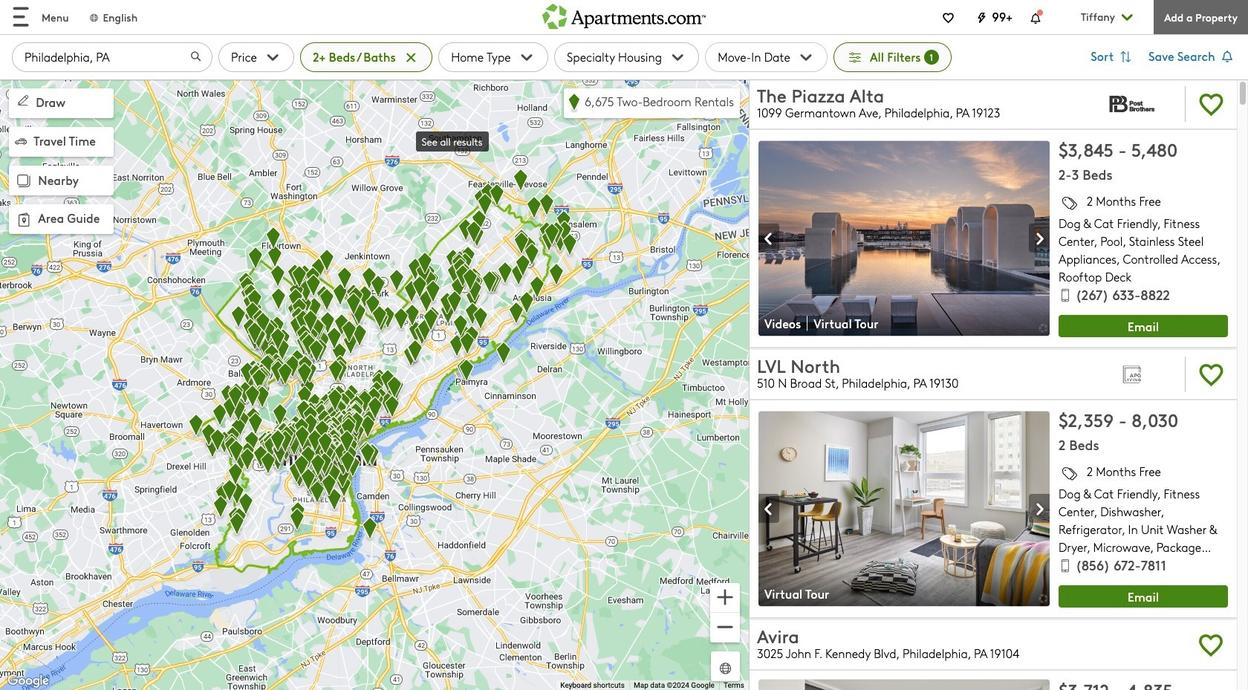 Task type: locate. For each thing, give the bounding box(es) containing it.
margin image
[[13, 171, 34, 191], [13, 210, 34, 230]]

map region
[[0, 79, 749, 690]]

1 margin image from the top
[[15, 92, 31, 108]]

post brothers image
[[1090, 82, 1176, 125]]

Location or Point of Interest text field
[[12, 42, 213, 72]]

apartments.com logo image
[[542, 0, 706, 29]]

building photo - avira image
[[759, 680, 1050, 690]]

0 vertical spatial margin image
[[13, 171, 34, 191]]

building photo - lvl north image
[[759, 411, 1050, 607]]

1 vertical spatial margin image
[[15, 135, 27, 147]]

margin image
[[15, 92, 31, 108], [15, 135, 27, 147]]

google image
[[4, 672, 53, 690]]

1 vertical spatial margin image
[[13, 210, 34, 230]]

0 vertical spatial margin image
[[15, 92, 31, 108]]

placard image image
[[759, 224, 780, 253], [1029, 224, 1050, 253], [759, 495, 780, 524], [1029, 495, 1050, 524]]



Task type: describe. For each thing, give the bounding box(es) containing it.
satellite view image
[[717, 660, 734, 677]]

2 margin image from the top
[[13, 210, 34, 230]]

alterra property group image
[[1090, 353, 1176, 396]]

1 margin image from the top
[[13, 171, 34, 191]]

building photo - the piazza alta image
[[759, 140, 1050, 336]]

2 margin image from the top
[[15, 135, 27, 147]]



